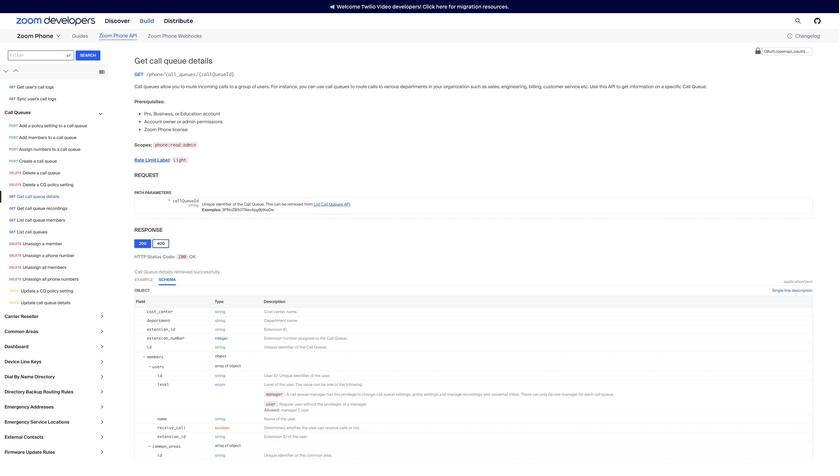 Task type: vqa. For each thing, say whether or not it's contained in the screenshot.


Task type: describe. For each thing, give the bounding box(es) containing it.
400 button
[[153, 239, 169, 248]]

200 button
[[135, 239, 151, 248]]

of for - users
[[225, 363, 229, 369]]

200 inside http status code: 200 ok
[[179, 254, 186, 259]]

guides
[[72, 33, 88, 39]]

phone for zoom phone
[[35, 32, 53, 40]]

changelog
[[796, 33, 821, 39]]

zoom for zoom phone
[[17, 32, 34, 40]]

array of object for - users
[[215, 363, 241, 369]]

8 string from the top
[[215, 453, 226, 458]]

enum
[[215, 382, 226, 387]]

path
[[135, 190, 144, 195]]

guides link
[[72, 32, 88, 40]]

ok
[[189, 254, 196, 260]]

zoom phone
[[17, 32, 53, 40]]

developers!
[[393, 3, 422, 10]]

api
[[129, 33, 137, 39]]

4 string from the top
[[215, 345, 226, 350]]

zoom phone api
[[99, 33, 137, 39]]

7 string from the top
[[215, 434, 226, 440]]

notification image
[[330, 4, 335, 9]]

receive_call
[[157, 425, 186, 430]]

extension_number
[[147, 336, 185, 341]]

phone for zoom phone api
[[114, 33, 128, 39]]

call
[[135, 269, 143, 275]]

resources.
[[483, 3, 509, 10]]

type
[[215, 299, 224, 304]]

zoom for zoom phone webhooks
[[148, 33, 161, 39]]

boolean
[[215, 425, 230, 431]]

details
[[159, 269, 173, 275]]

description
[[792, 288, 813, 293]]

phone for zoom phone webhooks
[[162, 33, 177, 39]]

0 vertical spatial id
[[147, 345, 152, 350]]

twilio
[[362, 3, 376, 10]]

field
[[136, 299, 145, 304]]

request
[[135, 172, 159, 179]]

- for - common_areas
[[148, 443, 151, 449]]

400
[[157, 241, 165, 246]]

here
[[437, 3, 448, 10]]

for
[[449, 3, 456, 10]]

retrieved
[[174, 269, 193, 275]]

zoom phone webhooks
[[148, 33, 202, 39]]

notification image
[[330, 4, 337, 9]]

2 string from the top
[[215, 318, 226, 323]]

integer
[[215, 336, 228, 341]]

video
[[377, 3, 392, 10]]

welcome
[[337, 3, 361, 10]]

of for - common_areas
[[225, 443, 229, 448]]

successfully.
[[194, 269, 220, 275]]

http
[[135, 254, 146, 260]]

common_areas
[[152, 444, 181, 449]]



Task type: locate. For each thing, give the bounding box(es) containing it.
1 vertical spatial id
[[157, 373, 162, 378]]

array of object down the boolean in the left bottom of the page
[[215, 443, 241, 448]]

id down users
[[157, 373, 162, 378]]

1 horizontal spatial 200
[[179, 254, 186, 259]]

migration
[[457, 3, 482, 10]]

zoom phone api link
[[99, 32, 137, 40]]

1 vertical spatial extension_id
[[157, 434, 186, 439]]

200 inside button
[[139, 241, 147, 246]]

department
[[147, 318, 171, 323]]

object
[[135, 288, 150, 293], [215, 354, 227, 359], [230, 363, 241, 369], [230, 443, 241, 448]]

changelog link
[[788, 33, 821, 39]]

line
[[785, 288, 792, 293]]

parameters
[[145, 190, 171, 195]]

5 string from the top
[[215, 373, 226, 378]]

single line description
[[773, 288, 813, 293]]

array for - users
[[215, 363, 224, 369]]

welcome twilio video developers! click here for migration resources.
[[337, 3, 509, 10]]

search image
[[796, 18, 802, 24], [796, 18, 802, 24]]

200 up http
[[139, 241, 147, 246]]

1 of from the top
[[225, 363, 229, 369]]

history image
[[788, 33, 793, 39]]

1 vertical spatial array of object
[[215, 443, 241, 448]]

2 horizontal spatial phone
[[162, 33, 177, 39]]

0 horizontal spatial zoom
[[17, 32, 34, 40]]

200 left ok
[[179, 254, 186, 259]]

of down the boolean in the left bottom of the page
[[225, 443, 229, 448]]

github image
[[815, 18, 821, 24], [815, 18, 821, 24]]

cost_center
[[147, 309, 173, 314]]

single
[[773, 288, 784, 293]]

- left common_areas
[[148, 443, 151, 449]]

- left 'members'
[[143, 353, 146, 360]]

zoom inside 'link'
[[99, 33, 112, 39]]

phone left api
[[114, 33, 128, 39]]

array up enum
[[215, 363, 224, 369]]

phone left webhooks
[[162, 33, 177, 39]]

1 array of object from the top
[[215, 363, 241, 369]]

phone
[[35, 32, 53, 40], [114, 33, 128, 39], [162, 33, 177, 39]]

call queue details retrieved successfully.
[[135, 269, 220, 275]]

3 zoom from the left
[[148, 33, 161, 39]]

1 vertical spatial -
[[148, 363, 151, 370]]

extension_id down receive_call
[[157, 434, 186, 439]]

1 string from the top
[[215, 309, 226, 315]]

zoom
[[17, 32, 34, 40], [99, 33, 112, 39], [148, 33, 161, 39]]

2 array of object from the top
[[215, 443, 241, 448]]

response
[[135, 227, 163, 233]]

2 vertical spatial -
[[148, 443, 151, 449]]

0 horizontal spatial 200
[[139, 241, 147, 246]]

2 phone from the left
[[114, 33, 128, 39]]

- members
[[143, 353, 164, 360]]

down image
[[56, 34, 60, 38]]

http status code: 200 ok
[[135, 254, 196, 260]]

of up enum
[[225, 363, 229, 369]]

array of object
[[215, 363, 241, 369], [215, 443, 241, 448]]

zoom for zoom phone api
[[99, 33, 112, 39]]

queue
[[144, 269, 158, 275]]

id up - members
[[147, 345, 152, 350]]

array for - common_areas
[[215, 443, 224, 448]]

zoom developer logo image
[[16, 17, 95, 25]]

string
[[215, 309, 226, 315], [215, 318, 226, 323], [215, 327, 226, 332], [215, 345, 226, 350], [215, 373, 226, 378], [215, 417, 226, 422], [215, 434, 226, 440], [215, 453, 226, 458]]

1 horizontal spatial zoom
[[99, 33, 112, 39]]

webhooks
[[178, 33, 202, 39]]

200
[[139, 241, 147, 246], [179, 254, 186, 259]]

phone left 'down' icon at the top
[[35, 32, 53, 40]]

1 zoom from the left
[[17, 32, 34, 40]]

path parameters
[[135, 190, 171, 195]]

2 horizontal spatial zoom
[[148, 33, 161, 39]]

- for - members
[[143, 353, 146, 360]]

array
[[215, 363, 224, 369], [215, 443, 224, 448]]

0 vertical spatial extension_id
[[147, 327, 175, 332]]

3 phone from the left
[[162, 33, 177, 39]]

2 array from the top
[[215, 443, 224, 448]]

0 vertical spatial array
[[215, 363, 224, 369]]

name
[[157, 417, 167, 421]]

click
[[423, 3, 435, 10]]

1 vertical spatial array
[[215, 443, 224, 448]]

members
[[147, 355, 164, 359]]

status
[[148, 254, 162, 260]]

6 string from the top
[[215, 417, 226, 422]]

array of object for - common_areas
[[215, 443, 241, 448]]

users
[[152, 364, 164, 369]]

1 array from the top
[[215, 363, 224, 369]]

2 vertical spatial id
[[157, 453, 162, 458]]

- common_areas
[[148, 443, 181, 449]]

3 string from the top
[[215, 327, 226, 332]]

of
[[225, 363, 229, 369], [225, 443, 229, 448]]

0 vertical spatial array of object
[[215, 363, 241, 369]]

array of object up enum
[[215, 363, 241, 369]]

-
[[143, 353, 146, 360], [148, 363, 151, 370], [148, 443, 151, 449]]

2 of from the top
[[225, 443, 229, 448]]

2 zoom from the left
[[99, 33, 112, 39]]

0 horizontal spatial phone
[[35, 32, 53, 40]]

extension_id
[[147, 327, 175, 332], [157, 434, 186, 439]]

code:
[[163, 254, 176, 260]]

welcome twilio video developers! click here for migration resources. link
[[324, 3, 516, 10]]

id down - common_areas
[[157, 453, 162, 458]]

1 vertical spatial 200
[[179, 254, 186, 259]]

array down the boolean in the left bottom of the page
[[215, 443, 224, 448]]

0 vertical spatial of
[[225, 363, 229, 369]]

- users
[[148, 363, 164, 370]]

0 vertical spatial 200
[[139, 241, 147, 246]]

1 vertical spatial of
[[225, 443, 229, 448]]

phone inside 'link'
[[114, 33, 128, 39]]

extension_id down department on the left bottom of the page
[[147, 327, 175, 332]]

- left users
[[148, 363, 151, 370]]

- for - users
[[148, 363, 151, 370]]

id
[[147, 345, 152, 350], [157, 373, 162, 378], [157, 453, 162, 458]]

1 horizontal spatial phone
[[114, 33, 128, 39]]

zoom phone webhooks link
[[148, 32, 202, 40]]

history image
[[788, 33, 796, 39]]

1 phone from the left
[[35, 32, 53, 40]]

0 vertical spatial -
[[143, 353, 146, 360]]

level
[[157, 382, 169, 387]]



